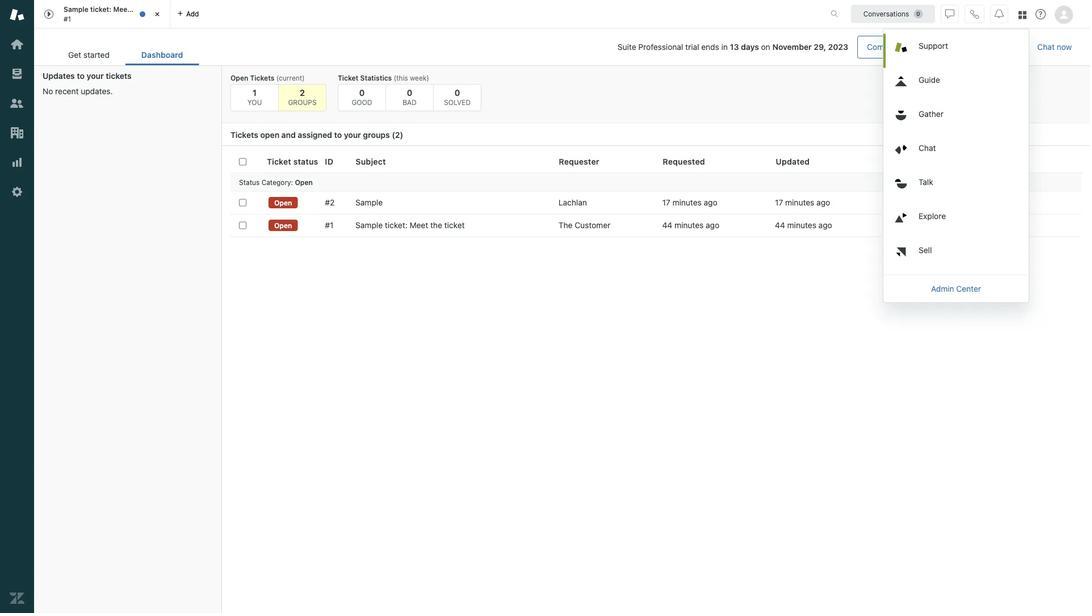 Task type: describe. For each thing, give the bounding box(es) containing it.
2 17 from the left
[[775, 198, 783, 207]]

add button
[[170, 0, 206, 28]]

id
[[325, 157, 333, 166]]

guide link
[[886, 68, 1029, 102]]

sample ticket: meet the ticket #1
[[64, 5, 164, 23]]

the
[[559, 221, 573, 230]]

2 44 minutes ago from the left
[[775, 221, 832, 230]]

status
[[239, 178, 260, 186]]

get started image
[[10, 37, 24, 52]]

0 for 0 bad
[[407, 87, 413, 97]]

13
[[730, 42, 739, 52]]

support for 17 minutes ago
[[888, 198, 918, 207]]

gather link
[[886, 102, 1029, 136]]

1 17 from the left
[[663, 198, 671, 207]]

sample ticket: meet the ticket
[[356, 221, 465, 230]]

meet for sample ticket: meet the ticket
[[410, 221, 428, 230]]

category
[[262, 178, 291, 186]]

compare plans
[[867, 42, 922, 52]]

guide
[[919, 75, 940, 84]]

status
[[293, 157, 318, 166]]

on
[[761, 42, 771, 52]]

support for 44 minutes ago
[[888, 221, 918, 230]]

admin
[[931, 284, 954, 293]]

ticket for sample ticket: meet the ticket #1
[[145, 5, 164, 13]]

0 vertical spatial to
[[77, 71, 85, 81]]

(
[[392, 130, 395, 140]]

reporting image
[[10, 155, 24, 170]]

no recent updates.
[[43, 87, 113, 96]]

2 17 minutes ago from the left
[[775, 198, 830, 207]]

0 vertical spatial support
[[919, 41, 948, 50]]

section containing compare plans
[[208, 36, 1010, 58]]

November 29, 2023 text field
[[773, 42, 849, 52]]

notifications image
[[995, 9, 1004, 18]]

sample for sample ticket: meet the ticket
[[356, 221, 383, 230]]

29,
[[814, 42, 826, 52]]

1 44 from the left
[[663, 221, 673, 230]]

explore link
[[886, 204, 1029, 238]]

1 you
[[247, 87, 262, 106]]

0 for 0 solved
[[455, 87, 460, 97]]

updates
[[43, 71, 75, 81]]

days
[[741, 42, 759, 52]]

get help image
[[1036, 9, 1046, 19]]

open tickets (current)
[[231, 74, 305, 82]]

get started
[[68, 50, 110, 60]]

status category : open
[[239, 178, 313, 186]]

trial
[[686, 42, 699, 52]]

1 vertical spatial 2
[[395, 130, 400, 140]]

updated
[[776, 157, 810, 166]]

1 vertical spatial to
[[334, 130, 342, 140]]

conversations button
[[851, 5, 935, 23]]

tickets
[[106, 71, 132, 81]]

groups
[[363, 130, 390, 140]]

week)
[[410, 74, 429, 82]]

suite
[[618, 42, 636, 52]]

0 bad
[[403, 87, 417, 106]]

grid containing ticket status
[[222, 151, 1090, 613]]

zendesk support image
[[10, 7, 24, 22]]

gather
[[919, 109, 944, 118]]

1 44 minutes ago from the left
[[663, 221, 720, 230]]

sample for sample ticket: meet the ticket #1
[[64, 5, 88, 13]]

center
[[957, 284, 981, 293]]

plans
[[903, 42, 922, 52]]

sample link
[[356, 198, 383, 208]]

(this
[[394, 74, 408, 82]]

add
[[186, 10, 199, 18]]

and
[[282, 130, 296, 140]]

0 solved
[[444, 87, 471, 106]]

ticket: for sample ticket: meet the ticket #1
[[90, 5, 111, 13]]

conversations
[[864, 10, 909, 18]]

zendesk image
[[10, 591, 24, 606]]

2023
[[828, 42, 849, 52]]

ticket for ticket status
[[267, 157, 291, 166]]

open
[[260, 130, 279, 140]]

main element
[[0, 0, 34, 613]]

updates to your tickets
[[43, 71, 132, 81]]

meet for sample ticket: meet the ticket #1
[[113, 5, 130, 13]]

tickets open and assigned to your groups ( 2 )
[[231, 130, 403, 140]]

you
[[247, 98, 262, 106]]

assigned
[[298, 130, 332, 140]]

tabs tab list
[[34, 0, 819, 28]]

recent
[[55, 87, 79, 96]]

the for sample ticket: meet the ticket #1
[[132, 5, 143, 13]]

tab containing sample ticket: meet the ticket
[[34, 0, 170, 28]]

tab list containing get started
[[52, 44, 199, 65]]

requested
[[663, 157, 705, 166]]

in
[[722, 42, 728, 52]]



Task type: locate. For each thing, give the bounding box(es) containing it.
1
[[253, 87, 257, 97]]

compare plans button
[[858, 36, 932, 58]]

0 horizontal spatial 17 minutes ago
[[663, 198, 718, 207]]

1 vertical spatial support
[[888, 198, 918, 207]]

customers image
[[10, 96, 24, 111]]

november
[[773, 42, 812, 52]]

admin image
[[10, 185, 24, 199]]

no
[[43, 87, 53, 96]]

ticket:
[[90, 5, 111, 13], [385, 221, 408, 230]]

suite professional trial ends in 13 days on november 29, 2023
[[618, 42, 849, 52]]

0 horizontal spatial 44
[[663, 221, 673, 230]]

get started tab
[[52, 44, 125, 65]]

0 horizontal spatial chat
[[919, 143, 936, 152]]

the customer
[[559, 221, 611, 230]]

0 horizontal spatial #1
[[64, 15, 71, 23]]

1 17 minutes ago from the left
[[663, 198, 718, 207]]

chat for chat
[[919, 143, 936, 152]]

ticket
[[338, 74, 359, 82], [267, 157, 291, 166]]

17 down the updated
[[775, 198, 783, 207]]

2 right groups
[[395, 130, 400, 140]]

0 horizontal spatial ticket:
[[90, 5, 111, 13]]

meet
[[113, 5, 130, 13], [410, 221, 428, 230]]

started
[[83, 50, 110, 60]]

17 minutes ago
[[663, 198, 718, 207], [775, 198, 830, 207]]

ticket: inside "sample ticket: meet the ticket #1"
[[90, 5, 111, 13]]

to up no recent updates.
[[77, 71, 85, 81]]

tickets
[[250, 74, 275, 82], [231, 130, 258, 140]]

1 horizontal spatial your
[[344, 130, 361, 140]]

#1
[[64, 15, 71, 23], [325, 221, 334, 230]]

sample
[[64, 5, 88, 13], [356, 198, 383, 207], [356, 221, 383, 230]]

0 vertical spatial 2
[[300, 87, 305, 97]]

17 minutes ago down the updated
[[775, 198, 830, 207]]

#2
[[325, 198, 335, 207]]

0 horizontal spatial 2
[[300, 87, 305, 97]]

:
[[291, 178, 293, 186]]

groups
[[288, 98, 317, 106]]

now
[[1057, 42, 1072, 52]]

2 vertical spatial sample
[[356, 221, 383, 230]]

ticket for sample ticket: meet the ticket
[[444, 221, 465, 230]]

0 vertical spatial ticket
[[145, 5, 164, 13]]

meet inside "sample ticket: meet the ticket #1"
[[113, 5, 130, 13]]

#1 up the get
[[64, 15, 71, 23]]

subject
[[356, 157, 386, 166]]

get
[[68, 50, 81, 60]]

sample ticket: meet the ticket link
[[356, 220, 465, 231]]

support link
[[886, 34, 1029, 68]]

requester
[[559, 157, 600, 166]]

admin center link
[[884, 277, 1029, 300]]

0 inside "0 good"
[[359, 87, 365, 97]]

zendesk products image
[[1019, 11, 1027, 19]]

views image
[[10, 66, 24, 81]]

support
[[919, 41, 948, 50], [888, 198, 918, 207], [888, 221, 918, 230]]

chat left "now"
[[1038, 42, 1055, 52]]

1 horizontal spatial #1
[[325, 221, 334, 230]]

1 vertical spatial meet
[[410, 221, 428, 230]]

tab list
[[52, 44, 199, 65]]

0 up bad
[[407, 87, 413, 97]]

0 good
[[352, 87, 372, 106]]

sample for sample
[[356, 198, 383, 207]]

0 inside 0 bad
[[407, 87, 413, 97]]

ticket status
[[267, 157, 318, 166]]

17 minutes ago down requested
[[663, 198, 718, 207]]

1 horizontal spatial ticket
[[444, 221, 465, 230]]

section
[[208, 36, 1010, 58]]

the for sample ticket: meet the ticket
[[430, 221, 442, 230]]

lachlan
[[559, 198, 587, 207]]

1 horizontal spatial 17 minutes ago
[[775, 198, 830, 207]]

tickets left open
[[231, 130, 258, 140]]

0 horizontal spatial ticket
[[145, 5, 164, 13]]

1 vertical spatial tickets
[[231, 130, 258, 140]]

admin center
[[931, 284, 981, 293]]

open
[[231, 74, 248, 82], [295, 178, 313, 186], [274, 199, 292, 207], [274, 221, 292, 229]]

grid
[[222, 151, 1090, 613]]

0 vertical spatial ticket:
[[90, 5, 111, 13]]

sample inside "sample ticket: meet the ticket #1"
[[64, 5, 88, 13]]

ticket inside "sample ticket: meet the ticket #1"
[[145, 5, 164, 13]]

)
[[400, 130, 403, 140]]

0 vertical spatial chat
[[1038, 42, 1055, 52]]

your left groups
[[344, 130, 361, 140]]

0 horizontal spatial the
[[132, 5, 143, 13]]

44 minutes ago
[[663, 221, 720, 230], [775, 221, 832, 230]]

1 vertical spatial the
[[430, 221, 442, 230]]

sample down sample link
[[356, 221, 383, 230]]

talk link
[[886, 170, 1029, 204]]

0 vertical spatial sample
[[64, 5, 88, 13]]

0 horizontal spatial 0
[[359, 87, 365, 97]]

1 horizontal spatial the
[[430, 221, 442, 230]]

compare
[[867, 42, 901, 52]]

1 horizontal spatial ticket:
[[385, 221, 408, 230]]

2 horizontal spatial 0
[[455, 87, 460, 97]]

ticket
[[145, 5, 164, 13], [444, 221, 465, 230]]

chat
[[1038, 42, 1055, 52], [919, 143, 936, 152]]

bad
[[403, 98, 417, 106]]

chat now button
[[1029, 36, 1081, 58]]

ticket up "0 good"
[[338, 74, 359, 82]]

0 horizontal spatial to
[[77, 71, 85, 81]]

1 horizontal spatial chat
[[1038, 42, 1055, 52]]

0 vertical spatial #1
[[64, 15, 71, 23]]

0 vertical spatial meet
[[113, 5, 130, 13]]

2 inside 2 groups
[[300, 87, 305, 97]]

ticket for ticket statistics (this week)
[[338, 74, 359, 82]]

0 horizontal spatial your
[[87, 71, 104, 81]]

Select All Tickets checkbox
[[239, 158, 246, 165]]

chat now
[[1038, 42, 1072, 52]]

2 0 from the left
[[407, 87, 413, 97]]

#1 inside "sample ticket: meet the ticket #1"
[[64, 15, 71, 23]]

44
[[663, 221, 673, 230], [775, 221, 785, 230]]

1 horizontal spatial ticket
[[338, 74, 359, 82]]

17 down requested
[[663, 198, 671, 207]]

0 horizontal spatial meet
[[113, 5, 130, 13]]

the
[[132, 5, 143, 13], [430, 221, 442, 230]]

2 vertical spatial support
[[888, 221, 918, 230]]

3 0 from the left
[[455, 87, 460, 97]]

1 vertical spatial ticket
[[444, 221, 465, 230]]

statistics
[[360, 74, 392, 82]]

good
[[352, 98, 372, 106]]

tickets up the 1
[[250, 74, 275, 82]]

1 horizontal spatial 44 minutes ago
[[775, 221, 832, 230]]

1 horizontal spatial 2
[[395, 130, 400, 140]]

sell link
[[886, 238, 1029, 272]]

(current)
[[276, 74, 305, 82]]

#1 down #2
[[325, 221, 334, 230]]

1 horizontal spatial 44
[[775, 221, 785, 230]]

2
[[300, 87, 305, 97], [395, 130, 400, 140]]

sell
[[919, 245, 932, 255]]

customer
[[575, 221, 611, 230]]

None checkbox
[[239, 199, 246, 206], [239, 222, 246, 229], [239, 199, 246, 206], [239, 222, 246, 229]]

ticket up the "category" on the left of the page
[[267, 157, 291, 166]]

sample right #2
[[356, 198, 383, 207]]

to right assigned
[[334, 130, 342, 140]]

0 vertical spatial ticket
[[338, 74, 359, 82]]

ago
[[704, 198, 718, 207], [817, 198, 830, 207], [706, 221, 720, 230], [819, 221, 832, 230]]

1 vertical spatial chat
[[919, 143, 936, 152]]

chat for chat now
[[1038, 42, 1055, 52]]

close image
[[152, 9, 163, 20]]

sample up the get
[[64, 5, 88, 13]]

1 vertical spatial #1
[[325, 221, 334, 230]]

0
[[359, 87, 365, 97], [407, 87, 413, 97], [455, 87, 460, 97]]

1 horizontal spatial 17
[[775, 198, 783, 207]]

1 0 from the left
[[359, 87, 365, 97]]

0 horizontal spatial 44 minutes ago
[[663, 221, 720, 230]]

0 vertical spatial the
[[132, 5, 143, 13]]

tab
[[34, 0, 170, 28]]

dashboard
[[141, 50, 183, 60]]

1 vertical spatial your
[[344, 130, 361, 140]]

minutes
[[673, 198, 702, 207], [786, 198, 815, 207], [675, 221, 704, 230], [788, 221, 817, 230]]

2 groups
[[288, 87, 317, 106]]

organizations image
[[10, 126, 24, 140]]

ticket statistics (this week)
[[338, 74, 429, 82]]

chat link
[[886, 136, 1029, 170]]

0 vertical spatial your
[[87, 71, 104, 81]]

0 horizontal spatial 17
[[663, 198, 671, 207]]

0 inside 0 solved
[[455, 87, 460, 97]]

updates.
[[81, 87, 113, 96]]

talk
[[919, 177, 934, 187]]

1 horizontal spatial 0
[[407, 87, 413, 97]]

button displays agent's chat status as invisible. image
[[946, 9, 955, 18]]

2 44 from the left
[[775, 221, 785, 230]]

solved
[[444, 98, 471, 106]]

0 up solved at the top left
[[455, 87, 460, 97]]

ends
[[702, 42, 719, 52]]

professional
[[639, 42, 683, 52]]

your
[[87, 71, 104, 81], [344, 130, 361, 140]]

1 vertical spatial sample
[[356, 198, 383, 207]]

1 horizontal spatial meet
[[410, 221, 428, 230]]

explore
[[919, 211, 946, 221]]

0 horizontal spatial ticket
[[267, 157, 291, 166]]

0 for 0 good
[[359, 87, 365, 97]]

1 vertical spatial ticket
[[267, 157, 291, 166]]

your up updates.
[[87, 71, 104, 81]]

0 up good
[[359, 87, 365, 97]]

chat up 'talk'
[[919, 143, 936, 152]]

0 vertical spatial tickets
[[250, 74, 275, 82]]

ticket: for sample ticket: meet the ticket
[[385, 221, 408, 230]]

chat inside button
[[1038, 42, 1055, 52]]

2 up groups
[[300, 87, 305, 97]]

1 vertical spatial ticket:
[[385, 221, 408, 230]]

the inside "sample ticket: meet the ticket #1"
[[132, 5, 143, 13]]

1 horizontal spatial to
[[334, 130, 342, 140]]



Task type: vqa. For each thing, say whether or not it's contained in the screenshot.
take it button
no



